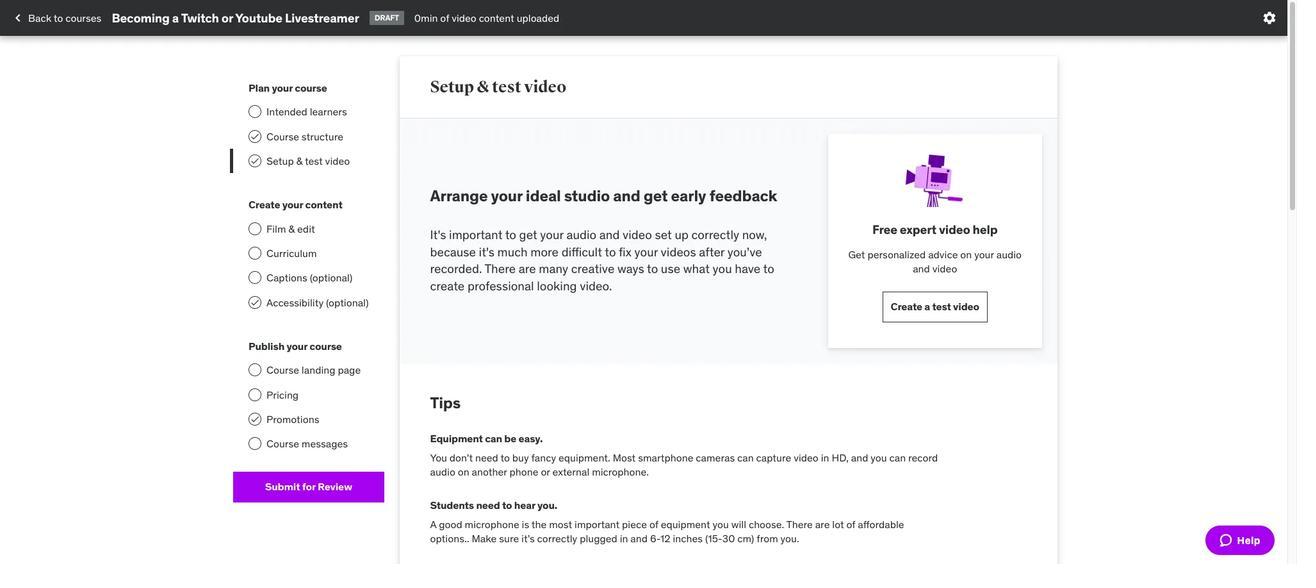 Task type: describe. For each thing, give the bounding box(es) containing it.
2 horizontal spatial &
[[477, 77, 489, 97]]

course structure link
[[233, 124, 384, 149]]

important inside it's important to get your audio and video set up correctly now, because it's much more difficult to fix your videos after you've recorded. there are many creative ways to use what you have to create professional looking video.
[[449, 227, 503, 242]]

30
[[723, 532, 735, 545]]

incomplete image for course messages
[[249, 437, 261, 450]]

curriculum link
[[233, 241, 384, 266]]

medium image
[[10, 10, 26, 26]]

submit
[[265, 480, 300, 493]]

1 horizontal spatial of
[[650, 518, 659, 530]]

completed image for accessibility (optional)
[[250, 297, 260, 307]]

what
[[684, 261, 710, 276]]

ideal
[[526, 186, 561, 206]]

because
[[430, 244, 476, 259]]

up
[[675, 227, 689, 242]]

1 vertical spatial setup
[[267, 154, 294, 167]]

equipment
[[661, 518, 711, 530]]

accessibility (optional)
[[267, 296, 369, 309]]

video inside it's important to get your audio and video set up correctly now, because it's much more difficult to fix your videos after you've recorded. there are many creative ways to use what you have to create professional looking video.
[[623, 227, 652, 242]]

0 vertical spatial content
[[479, 11, 515, 24]]

film
[[267, 222, 286, 235]]

0 vertical spatial or
[[222, 10, 233, 25]]

course landing page link
[[233, 358, 384, 382]]

to left fix on the left
[[605, 244, 616, 259]]

back to courses link
[[10, 7, 102, 29]]

sure
[[499, 532, 519, 545]]

to inside equipment can be easy. you don't need to buy fancy equipment. most smartphone cameras can capture video in hd, and you can record audio on another phone or external microphone.
[[501, 451, 510, 464]]

video.
[[580, 278, 612, 293]]

promotions
[[267, 413, 319, 426]]

courses
[[66, 11, 102, 24]]

more
[[531, 244, 559, 259]]

and inside get personalized advice on your audio and video
[[913, 262, 931, 275]]

are inside it's important to get your audio and video set up correctly now, because it's much more difficult to fix your videos after you've recorded. there are many creative ways to use what you have to create professional looking video.
[[519, 261, 536, 276]]

video inside get personalized advice on your audio and video
[[933, 262, 958, 275]]

there inside it's important to get your audio and video set up correctly now, because it's much more difficult to fix your videos after you've recorded. there are many creative ways to use what you have to create professional looking video.
[[485, 261, 516, 276]]

intended learners link
[[233, 99, 384, 124]]

course structure
[[267, 130, 344, 143]]

intended
[[267, 105, 308, 118]]

course for course structure
[[267, 130, 299, 143]]

0 horizontal spatial setup & test video
[[267, 154, 350, 167]]

0 vertical spatial you.
[[538, 499, 558, 512]]

difficult
[[562, 244, 602, 259]]

fix
[[619, 244, 632, 259]]

hear
[[515, 499, 536, 512]]

videos
[[661, 244, 697, 259]]

on inside get personalized advice on your audio and video
[[961, 248, 972, 261]]

lot
[[833, 518, 845, 530]]

submit for review
[[265, 480, 352, 493]]

draft
[[375, 13, 399, 22]]

you inside students need to hear you. a good microphone is the most important piece of equipment you will choose. there are lot of affordable options.. make sure it's correctly plugged in and 6-12 inches (15-30 cm) from you.
[[713, 518, 729, 530]]

equipment.
[[559, 451, 611, 464]]

expert
[[900, 222, 937, 237]]

and inside it's important to get your audio and video set up correctly now, because it's much more difficult to fix your videos after you've recorded. there are many creative ways to use what you have to create professional looking video.
[[600, 227, 620, 242]]

(optional) for captions (optional)
[[310, 271, 353, 284]]

youtube
[[235, 10, 283, 25]]

uploaded
[[517, 11, 560, 24]]

plugged
[[580, 532, 618, 545]]

have
[[735, 261, 761, 276]]

are inside students need to hear you. a good microphone is the most important piece of equipment you will choose. there are lot of affordable options.. make sure it's correctly plugged in and 6-12 inches (15-30 cm) from you.
[[816, 518, 830, 530]]

equipment
[[430, 432, 483, 445]]

piece
[[622, 518, 647, 530]]

completed element for accessibility
[[249, 296, 261, 309]]

becoming a twitch or youtube livestreamer
[[112, 10, 359, 25]]

0 vertical spatial setup
[[430, 77, 474, 97]]

messages
[[302, 437, 348, 450]]

another
[[472, 465, 507, 478]]

pricing
[[267, 388, 299, 401]]

audio for studio
[[567, 227, 597, 242]]

pricing link
[[233, 382, 384, 407]]

2 horizontal spatial can
[[890, 451, 906, 464]]

will
[[732, 518, 747, 530]]

arrange your ideal studio and get early feedback
[[430, 186, 778, 206]]

professional
[[468, 278, 534, 293]]

to left use
[[647, 261, 658, 276]]

submit for review button
[[233, 472, 384, 502]]

it's important to get your audio and video set up correctly now, because it's much more difficult to fix your videos after you've recorded. there are many creative ways to use what you have to create professional looking video.
[[430, 227, 775, 293]]

need inside students need to hear you. a good microphone is the most important piece of equipment you will choose. there are lot of affordable options.. make sure it's correctly plugged in and 6-12 inches (15-30 cm) from you.
[[476, 499, 500, 512]]

for
[[302, 480, 316, 493]]

and inside equipment can be easy. you don't need to buy fancy equipment. most smartphone cameras can capture video in hd, and you can record audio on another phone or external microphone.
[[852, 451, 869, 464]]

choose.
[[749, 518, 785, 530]]

buy
[[513, 451, 529, 464]]

tips
[[430, 393, 461, 412]]

now,
[[743, 227, 768, 242]]

be
[[505, 432, 517, 445]]

most
[[613, 451, 636, 464]]

you've
[[728, 244, 762, 259]]

incomplete image for film & edit
[[249, 222, 261, 235]]

incomplete image for intended learners
[[249, 105, 261, 118]]

much
[[498, 244, 528, 259]]

students
[[430, 499, 474, 512]]

completed element inside promotions link
[[249, 413, 261, 426]]

external
[[553, 465, 590, 478]]

0 horizontal spatial can
[[485, 432, 502, 445]]

publish
[[249, 340, 285, 353]]

completed image for promotions
[[250, 414, 260, 424]]

course for publish your course
[[310, 340, 342, 353]]

get personalized advice on your audio and video
[[849, 248, 1022, 275]]

there inside students need to hear you. a good microphone is the most important piece of equipment you will choose. there are lot of affordable options.. make sure it's correctly plugged in and 6-12 inches (15-30 cm) from you.
[[787, 518, 813, 530]]

early
[[671, 186, 707, 206]]

your left ideal
[[491, 186, 523, 206]]

12
[[661, 532, 671, 545]]

most
[[549, 518, 572, 530]]

a for twitch
[[172, 10, 179, 25]]

hd,
[[832, 451, 849, 464]]

landing
[[302, 364, 336, 376]]

audio for help
[[997, 248, 1022, 261]]

in inside equipment can be easy. you don't need to buy fancy equipment. most smartphone cameras can capture video in hd, and you can record audio on another phone or external microphone.
[[821, 451, 830, 464]]

2 horizontal spatial of
[[847, 518, 856, 530]]

creative
[[572, 261, 615, 276]]

is
[[522, 518, 530, 530]]

back
[[28, 11, 51, 24]]

intended learners
[[267, 105, 347, 118]]

help
[[973, 222, 998, 237]]

to up much
[[505, 227, 517, 242]]

in inside students need to hear you. a good microphone is the most important piece of equipment you will choose. there are lot of affordable options.. make sure it's correctly plugged in and 6-12 inches (15-30 cm) from you.
[[620, 532, 628, 545]]

(optional) for accessibility (optional)
[[326, 296, 369, 309]]

set
[[655, 227, 672, 242]]

easy.
[[519, 432, 543, 445]]

free expert video help
[[873, 222, 998, 237]]

0 vertical spatial get
[[644, 186, 668, 206]]



Task type: vqa. For each thing, say whether or not it's contained in the screenshot.
desktop
no



Task type: locate. For each thing, give the bounding box(es) containing it.
incomplete image left pricing
[[249, 388, 261, 401]]

0 horizontal spatial you.
[[538, 499, 558, 512]]

incomplete image inside intended learners link
[[249, 105, 261, 118]]

0 horizontal spatial are
[[519, 261, 536, 276]]

completed image
[[250, 131, 260, 141], [250, 297, 260, 307]]

completed image down course structure 'link'
[[250, 156, 260, 166]]

and right hd,
[[852, 451, 869, 464]]

your up more
[[541, 227, 564, 242]]

to right have
[[764, 261, 775, 276]]

1 vertical spatial content
[[305, 198, 343, 211]]

completed element for setup
[[249, 154, 261, 167]]

on right advice
[[961, 248, 972, 261]]

you right hd,
[[871, 451, 887, 464]]

0 horizontal spatial on
[[458, 465, 470, 478]]

audio inside equipment can be easy. you don't need to buy fancy equipment. most smartphone cameras can capture video in hd, and you can record audio on another phone or external microphone.
[[430, 465, 456, 478]]

it's
[[522, 532, 535, 545]]

0 vertical spatial incomplete image
[[249, 364, 261, 376]]

studio
[[565, 186, 610, 206]]

1 horizontal spatial or
[[541, 465, 550, 478]]

(optional) up accessibility (optional)
[[310, 271, 353, 284]]

smartphone
[[639, 451, 694, 464]]

completed image for setup & test video
[[250, 156, 260, 166]]

2 vertical spatial you
[[713, 518, 729, 530]]

0 vertical spatial need
[[476, 451, 499, 464]]

personalized
[[868, 248, 926, 261]]

page
[[338, 364, 361, 376]]

a left 'twitch'
[[172, 10, 179, 25]]

completed element for course
[[249, 130, 261, 143]]

film & edit link
[[233, 216, 384, 241]]

of up 6-
[[650, 518, 659, 530]]

0 horizontal spatial create
[[249, 198, 280, 211]]

can left record
[[890, 451, 906, 464]]

completed image down "plan"
[[250, 131, 260, 141]]

your up film & edit
[[282, 198, 303, 211]]

0 vertical spatial important
[[449, 227, 503, 242]]

make
[[472, 532, 497, 545]]

completed element inside accessibility (optional) link
[[249, 296, 261, 309]]

1 vertical spatial important
[[575, 518, 620, 530]]

use
[[661, 261, 681, 276]]

0 vertical spatial there
[[485, 261, 516, 276]]

to left buy on the bottom
[[501, 451, 510, 464]]

1 horizontal spatial in
[[821, 451, 830, 464]]

to inside students need to hear you. a good microphone is the most important piece of equipment you will choose. there are lot of affordable options.. make sure it's correctly plugged in and 6-12 inches (15-30 cm) from you.
[[502, 499, 512, 512]]

to inside back to courses link
[[54, 11, 63, 24]]

publish your course
[[249, 340, 342, 353]]

0 vertical spatial audio
[[567, 227, 597, 242]]

after
[[699, 244, 725, 259]]

and right studio on the top of the page
[[614, 186, 641, 206]]

you
[[430, 451, 447, 464]]

0 vertical spatial create
[[249, 198, 280, 211]]

completed image inside setup & test video link
[[250, 156, 260, 166]]

1 vertical spatial completed image
[[250, 297, 260, 307]]

need inside equipment can be easy. you don't need to buy fancy equipment. most smartphone cameras can capture video in hd, and you can record audio on another phone or external microphone.
[[476, 451, 499, 464]]

are down much
[[519, 261, 536, 276]]

0 horizontal spatial there
[[485, 261, 516, 276]]

setup & test video link
[[233, 149, 384, 173]]

get inside it's important to get your audio and video set up correctly now, because it's much more difficult to fix your videos after you've recorded. there are many creative ways to use what you have to create professional looking video.
[[520, 227, 538, 242]]

important inside students need to hear you. a good microphone is the most important piece of equipment you will choose. there are lot of affordable options.. make sure it's correctly plugged in and 6-12 inches (15-30 cm) from you.
[[575, 518, 620, 530]]

2 vertical spatial test
[[933, 300, 952, 313]]

becoming
[[112, 10, 170, 25]]

1 horizontal spatial content
[[479, 11, 515, 24]]

of right the 0min
[[441, 11, 449, 24]]

1 horizontal spatial can
[[738, 451, 754, 464]]

completed element
[[249, 130, 261, 143], [249, 154, 261, 167], [249, 296, 261, 309], [249, 413, 261, 426]]

1 vertical spatial need
[[476, 499, 500, 512]]

create up film
[[249, 198, 280, 211]]

incomplete image for course landing page
[[249, 364, 261, 376]]

equipment can be easy. you don't need to buy fancy equipment. most smartphone cameras can capture video in hd, and you can record audio on another phone or external microphone.
[[430, 432, 939, 478]]

1 course from the top
[[267, 130, 299, 143]]

1 vertical spatial &
[[296, 154, 303, 167]]

1 vertical spatial a
[[925, 300, 931, 313]]

course settings image
[[1263, 10, 1278, 26]]

microphone.
[[592, 465, 649, 478]]

arrange
[[430, 186, 488, 206]]

1 incomplete image from the top
[[249, 364, 261, 376]]

recorded.
[[430, 261, 482, 276]]

of right lot
[[847, 518, 856, 530]]

and down the piece
[[631, 532, 648, 545]]

1 horizontal spatial are
[[816, 518, 830, 530]]

incomplete image inside captions (optional) link
[[249, 271, 261, 284]]

course up pricing
[[267, 364, 299, 376]]

4 incomplete image from the top
[[249, 271, 261, 284]]

incomplete image for curriculum
[[249, 247, 261, 260]]

2 horizontal spatial test
[[933, 300, 952, 313]]

create
[[249, 198, 280, 211], [891, 300, 923, 313]]

correctly down most
[[537, 532, 578, 545]]

1 horizontal spatial important
[[575, 518, 620, 530]]

incomplete image inside course messages link
[[249, 437, 261, 450]]

audio down the help
[[997, 248, 1022, 261]]

incomplete image inside pricing link
[[249, 388, 261, 401]]

1 vertical spatial are
[[816, 518, 830, 530]]

1 vertical spatial incomplete image
[[249, 388, 261, 401]]

0 horizontal spatial &
[[289, 222, 295, 235]]

1 vertical spatial in
[[620, 532, 628, 545]]

audio
[[567, 227, 597, 242], [997, 248, 1022, 261], [430, 465, 456, 478]]

it's
[[430, 227, 446, 242]]

free
[[873, 222, 898, 237]]

back to courses
[[28, 11, 102, 24]]

phone
[[510, 465, 539, 478]]

0 horizontal spatial important
[[449, 227, 503, 242]]

0 vertical spatial correctly
[[692, 227, 740, 242]]

6-
[[650, 532, 661, 545]]

1 horizontal spatial setup
[[430, 77, 474, 97]]

1 vertical spatial audio
[[997, 248, 1022, 261]]

your right fix on the left
[[635, 244, 658, 259]]

1 horizontal spatial on
[[961, 248, 972, 261]]

course for course landing page
[[267, 364, 299, 376]]

course down intended
[[267, 130, 299, 143]]

course up intended learners link on the left top of the page
[[295, 81, 327, 94]]

incomplete image
[[249, 105, 261, 118], [249, 222, 261, 235], [249, 247, 261, 260], [249, 271, 261, 284]]

2 completed image from the top
[[250, 414, 260, 424]]

1 incomplete image from the top
[[249, 105, 261, 118]]

2 incomplete image from the top
[[249, 388, 261, 401]]

create your content
[[249, 198, 343, 211]]

1 vertical spatial completed image
[[250, 414, 260, 424]]

2 horizontal spatial audio
[[997, 248, 1022, 261]]

completed element left "promotions"
[[249, 413, 261, 426]]

and up fix on the left
[[600, 227, 620, 242]]

create a test video link
[[883, 291, 988, 322]]

or right 'twitch'
[[222, 10, 233, 25]]

correctly up after
[[692, 227, 740, 242]]

create for create a test video
[[891, 300, 923, 313]]

1 horizontal spatial test
[[492, 77, 521, 97]]

create
[[430, 278, 465, 293]]

3 incomplete image from the top
[[249, 247, 261, 260]]

plan your course
[[249, 81, 327, 94]]

1 horizontal spatial correctly
[[692, 227, 740, 242]]

2 vertical spatial course
[[267, 437, 299, 450]]

correctly inside it's important to get your audio and video set up correctly now, because it's much more difficult to fix your videos after you've recorded. there are many creative ways to use what you have to create professional looking video.
[[692, 227, 740, 242]]

0 horizontal spatial correctly
[[537, 532, 578, 545]]

a
[[430, 518, 437, 530]]

are
[[519, 261, 536, 276], [816, 518, 830, 530]]

0 horizontal spatial audio
[[430, 465, 456, 478]]

0min
[[415, 11, 438, 24]]

completed element inside setup & test video link
[[249, 154, 261, 167]]

1 vertical spatial get
[[520, 227, 538, 242]]

or down fancy
[[541, 465, 550, 478]]

1 horizontal spatial get
[[644, 186, 668, 206]]

there right choose.
[[787, 518, 813, 530]]

course up landing
[[310, 340, 342, 353]]

your inside get personalized advice on your audio and video
[[975, 248, 995, 261]]

incomplete image down "plan"
[[249, 105, 261, 118]]

captions (optional) link
[[233, 266, 384, 290]]

to left hear
[[502, 499, 512, 512]]

video inside equipment can be easy. you don't need to buy fancy equipment. most smartphone cameras can capture video in hd, and you can record audio on another phone or external microphone.
[[794, 451, 819, 464]]

incomplete image for captions (optional)
[[249, 271, 261, 284]]

setup
[[430, 77, 474, 97], [267, 154, 294, 167]]

1 horizontal spatial create
[[891, 300, 923, 313]]

need up the microphone
[[476, 499, 500, 512]]

incomplete image inside curriculum link
[[249, 247, 261, 260]]

0 horizontal spatial a
[[172, 10, 179, 25]]

create down personalized
[[891, 300, 923, 313]]

your down the help
[[975, 248, 995, 261]]

content left uploaded
[[479, 11, 515, 24]]

0 vertical spatial setup & test video
[[430, 77, 567, 97]]

2 vertical spatial &
[[289, 222, 295, 235]]

a for test
[[925, 300, 931, 313]]

completed image inside promotions link
[[250, 414, 260, 424]]

0 horizontal spatial or
[[222, 10, 233, 25]]

incomplete image left captions
[[249, 271, 261, 284]]

you up (15-
[[713, 518, 729, 530]]

0 vertical spatial (optional)
[[310, 271, 353, 284]]

1 vertical spatial course
[[267, 364, 299, 376]]

course inside 'link'
[[267, 130, 299, 143]]

there up 'professional'
[[485, 261, 516, 276]]

1 completed image from the top
[[250, 156, 260, 166]]

important up it's
[[449, 227, 503, 242]]

0 vertical spatial you
[[713, 261, 732, 276]]

content up film & edit link
[[305, 198, 343, 211]]

completed image
[[250, 156, 260, 166], [250, 414, 260, 424]]

accessibility (optional) link
[[233, 290, 384, 315]]

get
[[849, 248, 866, 261]]

1 vertical spatial setup & test video
[[267, 154, 350, 167]]

to
[[54, 11, 63, 24], [505, 227, 517, 242], [605, 244, 616, 259], [647, 261, 658, 276], [764, 261, 775, 276], [501, 451, 510, 464], [502, 499, 512, 512]]

3 completed element from the top
[[249, 296, 261, 309]]

record
[[909, 451, 939, 464]]

4 completed element from the top
[[249, 413, 261, 426]]

course down "promotions"
[[267, 437, 299, 450]]

and down advice
[[913, 262, 931, 275]]

completed image left accessibility
[[250, 297, 260, 307]]

or inside equipment can be easy. you don't need to buy fancy equipment. most smartphone cameras can capture video in hd, and you can record audio on another phone or external microphone.
[[541, 465, 550, 478]]

twitch
[[181, 10, 219, 25]]

options..
[[430, 532, 470, 545]]

1 vertical spatial on
[[458, 465, 470, 478]]

(optional)
[[310, 271, 353, 284], [326, 296, 369, 309]]

you. up the
[[538, 499, 558, 512]]

a down get personalized advice on your audio and video
[[925, 300, 931, 313]]

0 vertical spatial test
[[492, 77, 521, 97]]

incomplete image for pricing
[[249, 388, 261, 401]]

& for film & edit link
[[289, 222, 295, 235]]

1 horizontal spatial setup & test video
[[430, 77, 567, 97]]

2 incomplete image from the top
[[249, 222, 261, 235]]

video
[[452, 11, 477, 24], [524, 77, 567, 97], [325, 154, 350, 167], [940, 222, 971, 237], [623, 227, 652, 242], [933, 262, 958, 275], [954, 300, 980, 313], [794, 451, 819, 464]]

& for setup & test video link at the left
[[296, 154, 303, 167]]

course messages link
[[233, 432, 384, 456]]

0 horizontal spatial setup
[[267, 154, 294, 167]]

0 vertical spatial completed image
[[250, 156, 260, 166]]

1 horizontal spatial you.
[[781, 532, 800, 545]]

fancy
[[532, 451, 556, 464]]

0 horizontal spatial test
[[305, 154, 323, 167]]

accessibility
[[267, 296, 324, 309]]

you down after
[[713, 261, 732, 276]]

0 vertical spatial course
[[295, 81, 327, 94]]

2 completed image from the top
[[250, 297, 260, 307]]

create for create your content
[[249, 198, 280, 211]]

0 vertical spatial are
[[519, 261, 536, 276]]

capture
[[757, 451, 792, 464]]

1 vertical spatial (optional)
[[326, 296, 369, 309]]

important up plugged in the bottom left of the page
[[575, 518, 620, 530]]

get up much
[[520, 227, 538, 242]]

and
[[614, 186, 641, 206], [600, 227, 620, 242], [913, 262, 931, 275], [852, 451, 869, 464], [631, 532, 648, 545]]

on down don't
[[458, 465, 470, 478]]

course for plan your course
[[295, 81, 327, 94]]

1 vertical spatial course
[[310, 340, 342, 353]]

1 completed image from the top
[[250, 131, 260, 141]]

1 vertical spatial you.
[[781, 532, 800, 545]]

audio inside it's important to get your audio and video set up correctly now, because it's much more difficult to fix your videos after you've recorded. there are many creative ways to use what you have to create professional looking video.
[[567, 227, 597, 242]]

your
[[272, 81, 293, 94], [491, 186, 523, 206], [282, 198, 303, 211], [541, 227, 564, 242], [635, 244, 658, 259], [975, 248, 995, 261], [287, 340, 308, 353]]

edit
[[297, 222, 315, 235]]

3 course from the top
[[267, 437, 299, 450]]

can left be at left bottom
[[485, 432, 502, 445]]

0 horizontal spatial content
[[305, 198, 343, 211]]

ways
[[618, 261, 645, 276]]

1 vertical spatial create
[[891, 300, 923, 313]]

from
[[757, 532, 779, 545]]

structure
[[302, 130, 344, 143]]

many
[[539, 261, 569, 276]]

1 horizontal spatial audio
[[567, 227, 597, 242]]

(optional) down captions (optional)
[[326, 296, 369, 309]]

1 vertical spatial or
[[541, 465, 550, 478]]

inches
[[673, 532, 703, 545]]

audio inside get personalized advice on your audio and video
[[997, 248, 1022, 261]]

on inside equipment can be easy. you don't need to buy fancy equipment. most smartphone cameras can capture video in hd, and you can record audio on another phone or external microphone.
[[458, 465, 470, 478]]

0 vertical spatial course
[[267, 130, 299, 143]]

1 horizontal spatial there
[[787, 518, 813, 530]]

you inside it's important to get your audio and video set up correctly now, because it's much more difficult to fix your videos after you've recorded. there are many creative ways to use what you have to create professional looking video.
[[713, 261, 732, 276]]

completed element left accessibility
[[249, 296, 261, 309]]

cameras
[[696, 451, 735, 464]]

0 vertical spatial a
[[172, 10, 179, 25]]

1 completed element from the top
[[249, 130, 261, 143]]

2 completed element from the top
[[249, 154, 261, 167]]

0 horizontal spatial get
[[520, 227, 538, 242]]

incomplete image inside film & edit link
[[249, 222, 261, 235]]

1 vertical spatial test
[[305, 154, 323, 167]]

can left capture
[[738, 451, 754, 464]]

1 horizontal spatial a
[[925, 300, 931, 313]]

course
[[295, 81, 327, 94], [310, 340, 342, 353]]

incomplete image inside course landing page link
[[249, 364, 261, 376]]

1 horizontal spatial &
[[296, 154, 303, 167]]

you. right from
[[781, 532, 800, 545]]

are left lot
[[816, 518, 830, 530]]

incomplete image down publish
[[249, 364, 261, 376]]

2 vertical spatial incomplete image
[[249, 437, 261, 450]]

0 vertical spatial completed image
[[250, 131, 260, 141]]

cm)
[[738, 532, 755, 545]]

completed image left "promotions"
[[250, 414, 260, 424]]

incomplete image
[[249, 364, 261, 376], [249, 388, 261, 401], [249, 437, 261, 450]]

0 horizontal spatial of
[[441, 11, 449, 24]]

get left early
[[644, 186, 668, 206]]

completed image inside accessibility (optional) link
[[250, 297, 260, 307]]

and inside students need to hear you. a good microphone is the most important piece of equipment you will choose. there are lot of affordable options.. make sure it's correctly plugged in and 6-12 inches (15-30 cm) from you.
[[631, 532, 648, 545]]

completed image inside course structure 'link'
[[250, 131, 260, 141]]

correctly inside students need to hear you. a good microphone is the most important piece of equipment you will choose. there are lot of affordable options.. make sure it's correctly plugged in and 6-12 inches (15-30 cm) from you.
[[537, 532, 578, 545]]

good
[[439, 518, 463, 530]]

test
[[492, 77, 521, 97], [305, 154, 323, 167], [933, 300, 952, 313]]

to right back
[[54, 11, 63, 24]]

0min of video content uploaded
[[415, 11, 560, 24]]

course for course messages
[[267, 437, 299, 450]]

completed element down "plan"
[[249, 130, 261, 143]]

1 vertical spatial there
[[787, 518, 813, 530]]

can
[[485, 432, 502, 445], [738, 451, 754, 464], [890, 451, 906, 464]]

it's
[[479, 244, 495, 259]]

advice
[[929, 248, 958, 261]]

incomplete image left curriculum
[[249, 247, 261, 260]]

incomplete image left course messages
[[249, 437, 261, 450]]

0 vertical spatial on
[[961, 248, 972, 261]]

or
[[222, 10, 233, 25], [541, 465, 550, 478]]

in down the piece
[[620, 532, 628, 545]]

your up course landing page link
[[287, 340, 308, 353]]

(15-
[[706, 532, 723, 545]]

completed image for course structure
[[250, 131, 260, 141]]

you inside equipment can be easy. you don't need to buy fancy equipment. most smartphone cameras can capture video in hd, and you can record audio on another phone or external microphone.
[[871, 451, 887, 464]]

film & edit
[[267, 222, 315, 235]]

0 vertical spatial in
[[821, 451, 830, 464]]

completed element inside course structure 'link'
[[249, 130, 261, 143]]

the
[[532, 518, 547, 530]]

1 vertical spatial correctly
[[537, 532, 578, 545]]

0 vertical spatial &
[[477, 77, 489, 97]]

your right "plan"
[[272, 81, 293, 94]]

completed element down course structure 'link'
[[249, 154, 261, 167]]

2 vertical spatial audio
[[430, 465, 456, 478]]

2 course from the top
[[267, 364, 299, 376]]

don't
[[450, 451, 473, 464]]

incomplete image left film
[[249, 222, 261, 235]]

audio down the you
[[430, 465, 456, 478]]

correctly
[[692, 227, 740, 242], [537, 532, 578, 545]]

need up another
[[476, 451, 499, 464]]

0 horizontal spatial in
[[620, 532, 628, 545]]

course messages
[[267, 437, 348, 450]]

1 vertical spatial you
[[871, 451, 887, 464]]

audio up difficult
[[567, 227, 597, 242]]

in left hd,
[[821, 451, 830, 464]]

review
[[318, 480, 352, 493]]

feedback
[[710, 186, 778, 206]]

3 incomplete image from the top
[[249, 437, 261, 450]]

students need to hear you. a good microphone is the most important piece of equipment you will choose. there are lot of affordable options.. make sure it's correctly plugged in and 6-12 inches (15-30 cm) from you.
[[430, 499, 905, 545]]



